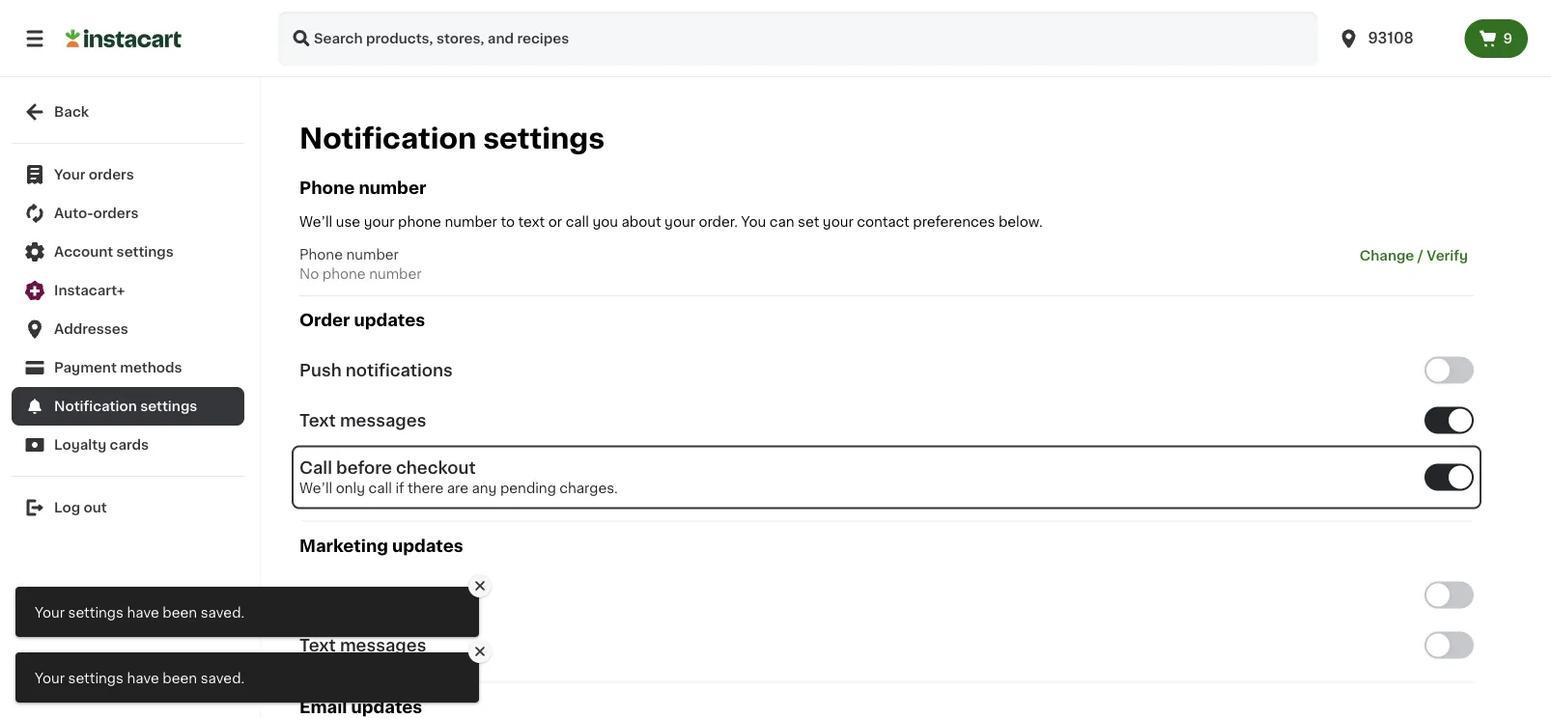 Task type: vqa. For each thing, say whether or not it's contained in the screenshot.
42 inside $ 2 42
no



Task type: locate. For each thing, give the bounding box(es) containing it.
1 horizontal spatial your
[[665, 216, 696, 229]]

1 text from the top
[[300, 412, 336, 429]]

messages up email updates
[[340, 638, 426, 654]]

2 been from the top
[[163, 672, 197, 685]]

been
[[163, 606, 197, 620], [163, 672, 197, 685]]

1 your from the left
[[364, 216, 395, 229]]

notification
[[300, 125, 477, 153], [54, 400, 137, 414]]

addresses link
[[12, 310, 244, 349]]

to
[[501, 216, 515, 229]]

call
[[300, 460, 332, 476]]

number left to at the top of the page
[[445, 216, 497, 229]]

your orders link
[[12, 156, 244, 194]]

0 vertical spatial messages
[[340, 412, 426, 429]]

2 text messages from the top
[[300, 638, 426, 654]]

phone
[[300, 180, 355, 197], [300, 248, 343, 262]]

push down marketing
[[300, 587, 342, 604]]

your right set
[[823, 216, 854, 229]]

1 horizontal spatial phone
[[398, 216, 441, 229]]

1 notifications from the top
[[346, 362, 453, 379]]

below.
[[999, 216, 1043, 229]]

phone for phone number
[[300, 180, 355, 197]]

1 vertical spatial notification settings
[[54, 400, 197, 414]]

we'll
[[300, 216, 333, 229], [300, 481, 333, 495]]

1 vertical spatial orders
[[93, 207, 139, 220]]

out
[[84, 501, 107, 515]]

1 vertical spatial updates
[[392, 538, 463, 555]]

1 vertical spatial your
[[35, 606, 65, 620]]

push notifications down marketing updates
[[300, 587, 453, 604]]

0 vertical spatial text
[[300, 412, 336, 429]]

payment methods
[[54, 361, 182, 375]]

None search field
[[278, 12, 1318, 66]]

your settings have been saved.
[[35, 606, 245, 620], [35, 672, 245, 685]]

account settings
[[54, 245, 174, 259]]

orders up account settings
[[93, 207, 139, 220]]

1 push notifications from the top
[[300, 362, 453, 379]]

1 horizontal spatial call
[[566, 216, 589, 229]]

number up 'order updates'
[[369, 268, 422, 281]]

your
[[54, 168, 85, 182], [35, 606, 65, 620], [35, 672, 65, 685]]

1 vertical spatial text messages
[[300, 638, 426, 654]]

orders for your orders
[[89, 168, 134, 182]]

phone up use on the left of page
[[300, 180, 355, 197]]

notifications down 'order updates'
[[346, 362, 453, 379]]

number
[[359, 180, 426, 197], [445, 216, 497, 229], [346, 248, 399, 262], [369, 268, 422, 281]]

1 vertical spatial messages
[[340, 638, 426, 654]]

1 vertical spatial your settings have been saved.
[[35, 672, 245, 685]]

1 vertical spatial push
[[300, 587, 342, 604]]

0 vertical spatial have
[[127, 606, 159, 620]]

text
[[300, 412, 336, 429], [300, 638, 336, 654]]

notification up loyalty cards
[[54, 400, 137, 414]]

0 vertical spatial updates
[[354, 313, 425, 329]]

1 vertical spatial have
[[127, 672, 159, 685]]

notifications
[[346, 362, 453, 379], [346, 587, 453, 604]]

0 vertical spatial saved.
[[201, 606, 245, 620]]

text up the 'call'
[[300, 412, 336, 429]]

loyalty cards
[[54, 439, 149, 452]]

text for marketing updates
[[300, 638, 336, 654]]

your for close toast image
[[35, 672, 65, 685]]

0 vertical spatial your settings have been saved.
[[35, 606, 245, 620]]

push
[[300, 362, 342, 379], [300, 587, 342, 604]]

9
[[1504, 32, 1513, 45]]

updates for marketing updates
[[392, 538, 463, 555]]

auto-
[[54, 207, 93, 220]]

93108 button
[[1338, 12, 1453, 66]]

your right use on the left of page
[[364, 216, 395, 229]]

1 we'll from the top
[[300, 216, 333, 229]]

2 push from the top
[[300, 587, 342, 604]]

updates
[[354, 313, 425, 329], [392, 538, 463, 555], [351, 700, 422, 716]]

phone for phone number no phone number
[[300, 248, 343, 262]]

2 horizontal spatial your
[[823, 216, 854, 229]]

1 horizontal spatial notification
[[300, 125, 477, 153]]

phone number no phone number
[[300, 248, 422, 281]]

you
[[593, 216, 618, 229]]

methods
[[120, 361, 182, 375]]

pending
[[500, 481, 556, 495]]

any
[[472, 481, 497, 495]]

1 vertical spatial text
[[300, 638, 336, 654]]

push notifications
[[300, 362, 453, 379], [300, 587, 453, 604]]

updates down the there
[[392, 538, 463, 555]]

1 vertical spatial push notifications
[[300, 587, 453, 604]]

account
[[54, 245, 113, 259]]

we'll left use on the left of page
[[300, 216, 333, 229]]

0 vertical spatial been
[[163, 606, 197, 620]]

phone up no
[[300, 248, 343, 262]]

2 text from the top
[[300, 638, 336, 654]]

call before checkout we'll only call if there are any pending charges.
[[300, 460, 618, 495]]

have
[[127, 606, 159, 620], [127, 672, 159, 685]]

text up email at the left bottom of the page
[[300, 638, 336, 654]]

updates down phone number no phone number
[[354, 313, 425, 329]]

2 vertical spatial updates
[[351, 700, 422, 716]]

0 horizontal spatial your
[[364, 216, 395, 229]]

saved.
[[201, 606, 245, 620], [201, 672, 245, 685]]

messages up before
[[340, 412, 426, 429]]

0 horizontal spatial notification
[[54, 400, 137, 414]]

1 vertical spatial saved.
[[201, 672, 245, 685]]

your
[[364, 216, 395, 229], [665, 216, 696, 229], [823, 216, 854, 229]]

checkout
[[396, 460, 476, 476]]

notification settings
[[300, 125, 605, 153], [54, 400, 197, 414]]

orders for auto-orders
[[93, 207, 139, 220]]

back
[[54, 105, 89, 119]]

1 phone from the top
[[300, 180, 355, 197]]

updates for email updates
[[351, 700, 422, 716]]

your left order.
[[665, 216, 696, 229]]

1 vertical spatial been
[[163, 672, 197, 685]]

notification up phone number
[[300, 125, 477, 153]]

settings
[[483, 125, 605, 153], [117, 245, 174, 259], [140, 400, 197, 414], [68, 606, 124, 620], [68, 672, 124, 685]]

0 vertical spatial notifications
[[346, 362, 453, 379]]

1 vertical spatial call
[[369, 481, 392, 495]]

1 been from the top
[[163, 606, 197, 620]]

we'll down the 'call'
[[300, 481, 333, 495]]

phone
[[398, 216, 441, 229], [323, 268, 366, 281]]

text messages up before
[[300, 412, 426, 429]]

orders
[[89, 168, 134, 182], [93, 207, 139, 220]]

messages for marketing
[[340, 638, 426, 654]]

0 vertical spatial orders
[[89, 168, 134, 182]]

1 horizontal spatial notification settings
[[300, 125, 605, 153]]

2 your settings have been saved. from the top
[[35, 672, 245, 685]]

call inside call before checkout we'll only call if there are any pending charges.
[[369, 481, 392, 495]]

phone down phone number
[[398, 216, 441, 229]]

phone inside phone number no phone number
[[323, 268, 366, 281]]

push down order
[[300, 362, 342, 379]]

been for close toast icon
[[163, 606, 197, 620]]

0 vertical spatial notification settings
[[300, 125, 605, 153]]

0 horizontal spatial phone
[[323, 268, 366, 281]]

preferences
[[913, 216, 995, 229]]

email updates
[[300, 700, 422, 716]]

your settings have been saved. for close toast image
[[35, 672, 245, 685]]

93108 button
[[1326, 12, 1465, 66]]

1 messages from the top
[[340, 412, 426, 429]]

close toast image
[[472, 644, 488, 660]]

0 horizontal spatial call
[[369, 481, 392, 495]]

your for close toast icon
[[35, 606, 65, 620]]

2 vertical spatial your
[[35, 672, 65, 685]]

order.
[[699, 216, 738, 229]]

have for close toast icon
[[127, 606, 159, 620]]

number up use on the left of page
[[359, 180, 426, 197]]

Search field
[[278, 12, 1318, 66]]

your settings have been saved. for close toast icon
[[35, 606, 245, 620]]

2 have from the top
[[127, 672, 159, 685]]

93108
[[1368, 31, 1414, 45]]

/
[[1418, 249, 1424, 263]]

1 text messages from the top
[[300, 412, 426, 429]]

0 vertical spatial phone
[[398, 216, 441, 229]]

call right or
[[566, 216, 589, 229]]

call left if on the bottom left
[[369, 481, 392, 495]]

if
[[396, 481, 404, 495]]

orders up auto-orders
[[89, 168, 134, 182]]

about
[[622, 216, 661, 229]]

2 messages from the top
[[340, 638, 426, 654]]

2 we'll from the top
[[300, 481, 333, 495]]

auto-orders
[[54, 207, 139, 220]]

push notifications down 'order updates'
[[300, 362, 453, 379]]

1 your settings have been saved. from the top
[[35, 606, 245, 620]]

updates for order updates
[[354, 313, 425, 329]]

contact
[[857, 216, 910, 229]]

2 push notifications from the top
[[300, 587, 453, 604]]

text
[[518, 216, 545, 229]]

1 have from the top
[[127, 606, 159, 620]]

phone for your
[[398, 216, 441, 229]]

2 saved. from the top
[[201, 672, 245, 685]]

text messages
[[300, 412, 426, 429], [300, 638, 426, 654]]

2 notifications from the top
[[346, 587, 453, 604]]

0 vertical spatial text messages
[[300, 412, 426, 429]]

call
[[566, 216, 589, 229], [369, 481, 392, 495]]

loyalty
[[54, 439, 106, 452]]

auto-orders link
[[12, 194, 244, 233]]

1 vertical spatial notifications
[[346, 587, 453, 604]]

close toast image
[[472, 579, 488, 594]]

instacart+
[[54, 284, 125, 298]]

1 vertical spatial phone
[[300, 248, 343, 262]]

text messages up email updates
[[300, 638, 426, 654]]

0 vertical spatial push
[[300, 362, 342, 379]]

0 vertical spatial we'll
[[300, 216, 333, 229]]

notifications down marketing updates
[[346, 587, 453, 604]]

order
[[300, 313, 350, 329]]

push for order updates
[[300, 362, 342, 379]]

0 vertical spatial push notifications
[[300, 362, 453, 379]]

updates right email at the left bottom of the page
[[351, 700, 422, 716]]

phone right no
[[323, 268, 366, 281]]

log out link
[[12, 489, 244, 528]]

1 vertical spatial phone
[[323, 268, 366, 281]]

1 saved. from the top
[[201, 606, 245, 620]]

1 vertical spatial we'll
[[300, 481, 333, 495]]

phone inside phone number no phone number
[[300, 248, 343, 262]]

email
[[300, 700, 347, 716]]

messages
[[340, 412, 426, 429], [340, 638, 426, 654]]

2 phone from the top
[[300, 248, 343, 262]]

0 vertical spatial call
[[566, 216, 589, 229]]

0 vertical spatial phone
[[300, 180, 355, 197]]

1 push from the top
[[300, 362, 342, 379]]



Task type: describe. For each thing, give the bounding box(es) containing it.
order updates
[[300, 313, 425, 329]]

0 horizontal spatial notification settings
[[54, 400, 197, 414]]

you
[[741, 216, 766, 229]]

change / verify button
[[1354, 246, 1474, 267]]

are
[[447, 481, 469, 495]]

can
[[770, 216, 795, 229]]

notifications for order
[[346, 362, 453, 379]]

have for close toast image
[[127, 672, 159, 685]]

use
[[336, 216, 361, 229]]

1 vertical spatial notification
[[54, 400, 137, 414]]

3 your from the left
[[823, 216, 854, 229]]

0 vertical spatial notification
[[300, 125, 477, 153]]

charges.
[[560, 481, 618, 495]]

set
[[798, 216, 820, 229]]

text messages for marketing
[[300, 638, 426, 654]]

we'll use your phone number to text or call you about your order. you can set your contact preferences below.
[[300, 216, 1043, 229]]

change
[[1360, 249, 1415, 263]]

number down use on the left of page
[[346, 248, 399, 262]]

before
[[336, 460, 392, 476]]

log out
[[54, 501, 107, 515]]

saved. for close toast icon
[[201, 606, 245, 620]]

or
[[549, 216, 562, 229]]

push notifications for marketing
[[300, 587, 453, 604]]

notification settings link
[[12, 387, 244, 426]]

2 your from the left
[[665, 216, 696, 229]]

push for marketing updates
[[300, 587, 342, 604]]

text messages for order
[[300, 412, 426, 429]]

your orders
[[54, 168, 134, 182]]

no
[[300, 268, 319, 281]]

been for close toast image
[[163, 672, 197, 685]]

marketing updates
[[300, 538, 463, 555]]

log
[[54, 501, 80, 515]]

payment methods link
[[12, 349, 244, 387]]

notifications for marketing
[[346, 587, 453, 604]]

push notifications for order
[[300, 362, 453, 379]]

cards
[[110, 439, 149, 452]]

9 button
[[1465, 19, 1528, 58]]

account settings link
[[12, 233, 244, 271]]

addresses
[[54, 323, 128, 336]]

we'll inside call before checkout we'll only call if there are any pending charges.
[[300, 481, 333, 495]]

back link
[[12, 93, 244, 131]]

0 vertical spatial your
[[54, 168, 85, 182]]

messages for order
[[340, 412, 426, 429]]

text for order updates
[[300, 412, 336, 429]]

only
[[336, 481, 365, 495]]

there
[[408, 481, 444, 495]]

instacart logo image
[[66, 27, 182, 50]]

loyalty cards link
[[12, 426, 244, 465]]

instacart+ link
[[12, 271, 244, 310]]

saved. for close toast image
[[201, 672, 245, 685]]

verify
[[1427, 249, 1469, 263]]

phone for no
[[323, 268, 366, 281]]

payment
[[54, 361, 117, 375]]

change / verify
[[1360, 249, 1469, 263]]

marketing
[[300, 538, 388, 555]]

phone number
[[300, 180, 426, 197]]



